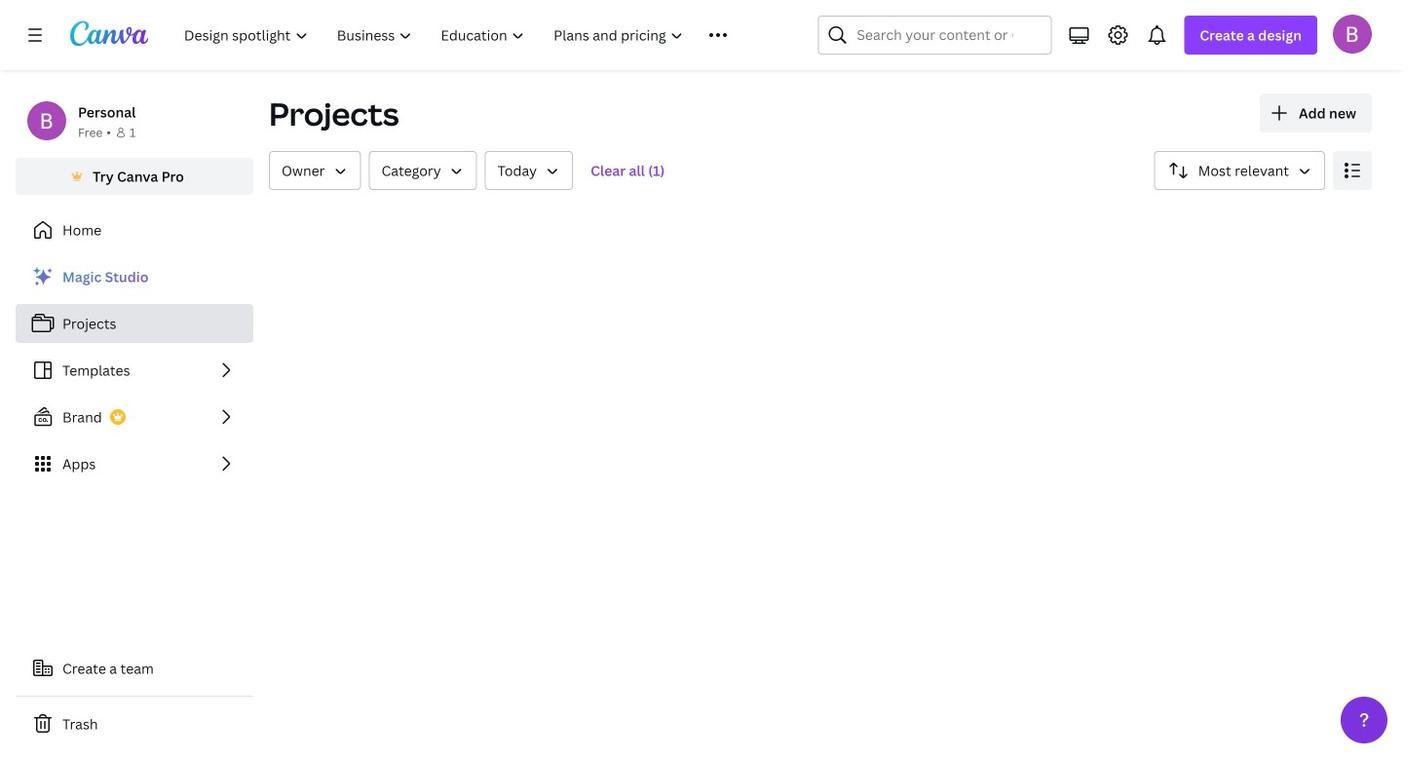 Task type: vqa. For each thing, say whether or not it's contained in the screenshot.
Sort by button
yes



Task type: describe. For each thing, give the bounding box(es) containing it.
bob builder image
[[1333, 14, 1372, 53]]

Category button
[[369, 151, 477, 190]]

Sort by button
[[1155, 151, 1326, 190]]



Task type: locate. For each thing, give the bounding box(es) containing it.
list
[[16, 257, 253, 483]]

Date modified button
[[485, 151, 573, 190]]

Owner button
[[269, 151, 361, 190]]

None search field
[[818, 16, 1052, 55]]

Search search field
[[857, 17, 1013, 54]]

top level navigation element
[[172, 16, 771, 55], [172, 16, 771, 55]]



